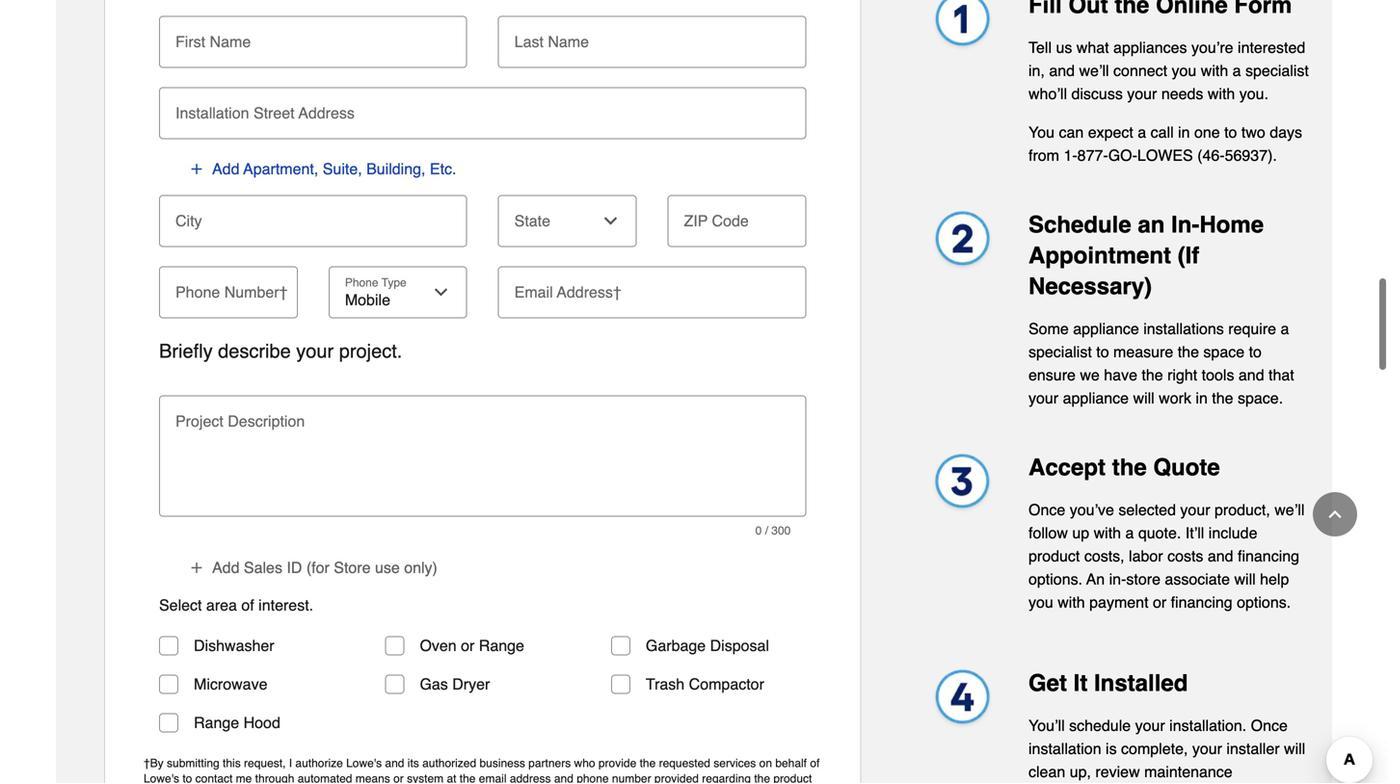 Task type: vqa. For each thing, say whether or not it's contained in the screenshot.
phone
yes



Task type: locate. For each thing, give the bounding box(es) containing it.
or inside once you've selected your product, we'll follow up with a quote. it'll include product costs, labor costs and financing options. an in-store associate will help you with payment or financing options.
[[1153, 594, 1167, 611]]

an icon of a number one. image
[[925, 0, 998, 54]]

the right "at"
[[460, 772, 476, 784]]

appliance up measure
[[1073, 320, 1139, 338]]

us
[[1056, 38, 1072, 56]]

require
[[1228, 320, 1276, 338]]

1 vertical spatial specialist
[[1028, 343, 1092, 361]]

specialist down interested
[[1245, 61, 1309, 79]]

zipcode text field
[[675, 195, 798, 237]]

garbage disposal
[[646, 637, 769, 655]]

an icon of a number three. image for get it installed
[[925, 668, 998, 733]]

specialist up the ensure
[[1028, 343, 1092, 361]]

interest.
[[258, 597, 313, 615]]

installations
[[1143, 320, 1224, 338]]

of
[[241, 597, 254, 615], [810, 757, 820, 771]]

0 vertical spatial once
[[1028, 501, 1065, 519]]

you down "product"
[[1028, 594, 1053, 611]]

tell
[[1028, 38, 1052, 56]]

financing up help
[[1238, 547, 1299, 565]]

contact
[[195, 772, 233, 784]]

range
[[479, 637, 524, 655], [194, 714, 239, 732]]

space
[[1203, 343, 1245, 361]]

microwave
[[194, 676, 267, 694]]

your down the ensure
[[1028, 389, 1058, 407]]

0 vertical spatial range
[[479, 637, 524, 655]]

will right installer
[[1284, 740, 1305, 758]]

to down require
[[1249, 343, 1262, 361]]

0 vertical spatial in
[[1178, 123, 1190, 141]]

0 vertical spatial specialist
[[1245, 61, 1309, 79]]

options. down "product"
[[1028, 570, 1083, 588]]

1 horizontal spatial in
[[1196, 389, 1208, 407]]

to inside † by submitting this request, i authorize                         lowe's and its authorized business partners who                         provide the requested services on behalf of lowe's                         to contact me through automated means or system at the                         email address and phone number provided regarding the                         produc
[[182, 772, 192, 784]]

the down on
[[754, 772, 770, 784]]

1 vertical spatial of
[[810, 757, 820, 771]]

/
[[765, 524, 768, 538]]

1 vertical spatial once
[[1251, 717, 1288, 735]]

of right behalf
[[810, 757, 820, 771]]

follow
[[1028, 524, 1068, 542]]

a inside tell us what appliances you're interested in, and we'll connect you with a specialist who'll discuss your needs with you.
[[1233, 61, 1241, 79]]

interested
[[1238, 38, 1305, 56]]

can
[[1059, 123, 1084, 141]]

2 add from the top
[[212, 559, 240, 577]]

in right call at the top right of the page
[[1178, 123, 1190, 141]]

1 vertical spatial add
[[212, 559, 240, 577]]

and down include on the right bottom of the page
[[1208, 547, 1233, 565]]

0 vertical spatial appliance
[[1073, 320, 1139, 338]]

city text field
[[167, 195, 459, 237]]

or down store
[[1153, 594, 1167, 611]]

1 vertical spatial you
[[1028, 594, 1053, 611]]

add apartment, suite, building, etc. button
[[188, 158, 457, 180]]

2 horizontal spatial or
[[1153, 594, 1167, 611]]

your down connect
[[1127, 85, 1157, 102]]

with up costs,
[[1094, 524, 1121, 542]]

authorize
[[295, 757, 343, 771]]

2 horizontal spatial will
[[1284, 740, 1305, 758]]

to down submitting
[[182, 772, 192, 784]]

range up the dryer
[[479, 637, 524, 655]]

we'll down what
[[1079, 61, 1109, 79]]

dryer
[[452, 676, 490, 694]]

necessary)
[[1028, 273, 1152, 300]]

business
[[480, 757, 525, 771]]

a inside you can expect a call in one to two days from 1-877-go-lowes (46-56937).
[[1138, 123, 1146, 141]]

0 horizontal spatial will
[[1133, 389, 1155, 407]]

0 horizontal spatial range
[[194, 714, 239, 732]]

you've
[[1070, 501, 1114, 519]]

0 horizontal spatial of
[[241, 597, 254, 615]]

1 horizontal spatial specialist
[[1245, 61, 1309, 79]]

an icon of a number three. image
[[925, 452, 998, 517], [925, 668, 998, 733]]

request,
[[244, 757, 286, 771]]

1 horizontal spatial of
[[810, 757, 820, 771]]

space.
[[1238, 389, 1283, 407]]

it'll
[[1185, 524, 1204, 542]]

range down microwave
[[194, 714, 239, 732]]

0 horizontal spatial you
[[1028, 594, 1053, 611]]

0 horizontal spatial we'll
[[1079, 61, 1109, 79]]

accept the quote
[[1028, 454, 1220, 481]]

1 horizontal spatial options.
[[1237, 594, 1291, 611]]

once up installer
[[1251, 717, 1288, 735]]

1 vertical spatial in
[[1196, 389, 1208, 407]]

once you've selected your product, we'll follow up with a quote. it'll include product costs, labor costs and financing options. an in-store associate will help you with payment or financing options.
[[1028, 501, 1305, 611]]

an
[[1086, 570, 1105, 588]]

1 horizontal spatial lowe's
[[346, 757, 382, 771]]

two
[[1241, 123, 1265, 141]]

discuss
[[1071, 85, 1123, 102]]

300
[[771, 524, 791, 538]]

LastName text field
[[506, 16, 798, 58]]

call
[[1151, 123, 1174, 141]]

add right plus icon
[[212, 559, 240, 577]]

in
[[1178, 123, 1190, 141], [1196, 389, 1208, 407]]

apartment,
[[243, 160, 318, 178]]

appliance down we
[[1063, 389, 1129, 407]]

or right oven
[[461, 637, 475, 655]]

its
[[408, 757, 419, 771]]

0 vertical spatial you
[[1172, 61, 1197, 79]]

your up complete,
[[1135, 717, 1165, 735]]

0 horizontal spatial once
[[1028, 501, 1065, 519]]

a inside some appliance installations require a specialist to measure the space to ensure we have the right tools and that your appliance will work in the space.
[[1281, 320, 1289, 338]]

0 vertical spatial add
[[212, 160, 240, 178]]

number
[[612, 772, 651, 784]]

a
[[1233, 61, 1241, 79], [1138, 123, 1146, 141], [1281, 320, 1289, 338], [1125, 524, 1134, 542]]

1 vertical spatial an icon of a number three. image
[[925, 668, 998, 733]]

in inside you can expect a call in one to two days from 1-877-go-lowes (46-56937).
[[1178, 123, 1190, 141]]

0 horizontal spatial lowe's
[[144, 772, 179, 784]]

and down us
[[1049, 61, 1075, 79]]

you up needs
[[1172, 61, 1197, 79]]

phoneNumber text field
[[167, 266, 290, 309]]

your inside once you've selected your product, we'll follow up with a quote. it'll include product costs, labor costs and financing options. an in-store associate will help you with payment or financing options.
[[1180, 501, 1210, 519]]

1 an icon of a number three. image from the top
[[925, 452, 998, 517]]

in-
[[1109, 570, 1126, 588]]

1 horizontal spatial or
[[461, 637, 475, 655]]

financing
[[1238, 547, 1299, 565], [1171, 594, 1233, 611]]

you
[[1172, 61, 1197, 79], [1028, 594, 1053, 611]]

a up labor
[[1125, 524, 1134, 542]]

a left call at the top right of the page
[[1138, 123, 1146, 141]]

behalf
[[775, 757, 807, 771]]

installed
[[1094, 670, 1188, 697]]

to up we
[[1096, 343, 1109, 361]]

you can expect a call in one to two days from 1-877-go-lowes (46-56937).
[[1028, 123, 1302, 164]]

0 vertical spatial we'll
[[1079, 61, 1109, 79]]

plus image
[[189, 161, 204, 177]]

we'll left scroll to top "element"
[[1275, 501, 1305, 519]]

means
[[355, 772, 390, 784]]

1 vertical spatial we'll
[[1275, 501, 1305, 519]]

is
[[1106, 740, 1117, 758]]

gas dryer
[[420, 676, 490, 694]]

lowe's down by
[[144, 772, 179, 784]]

0 horizontal spatial specialist
[[1028, 343, 1092, 361]]

phone
[[577, 772, 609, 784]]

installer
[[1227, 740, 1280, 758]]

address1 text field
[[167, 87, 798, 129]]

or
[[1153, 594, 1167, 611], [461, 637, 475, 655], [393, 772, 404, 784]]

to left two
[[1224, 123, 1237, 141]]

financing down associate
[[1171, 594, 1233, 611]]

select
[[159, 597, 202, 615]]

your up it'll
[[1180, 501, 1210, 519]]

or inside † by submitting this request, i authorize                         lowe's and its authorized business partners who                         provide the requested services on behalf of lowe's                         to contact me through automated means or system at the                         email address and phone number provided regarding the                         produc
[[393, 772, 404, 784]]

and up space. in the right of the page
[[1239, 366, 1264, 384]]

use
[[375, 559, 400, 577]]

add sales id (for store use only) button
[[188, 558, 438, 579]]

appliances
[[1113, 38, 1187, 56]]

1 vertical spatial financing
[[1171, 594, 1233, 611]]

once up follow
[[1028, 501, 1065, 519]]

options. down help
[[1237, 594, 1291, 611]]

your down 'installation.'
[[1192, 740, 1222, 758]]

you're
[[1191, 38, 1233, 56]]

select area of interest.
[[159, 597, 313, 615]]

0 horizontal spatial options.
[[1028, 570, 1083, 588]]

1 horizontal spatial will
[[1234, 570, 1256, 588]]

0 vertical spatial or
[[1153, 594, 1167, 611]]

id
[[287, 559, 302, 577]]

0 horizontal spatial in
[[1178, 123, 1190, 141]]

will left work
[[1133, 389, 1155, 407]]

add right plus image
[[212, 160, 240, 178]]

in right work
[[1196, 389, 1208, 407]]

a inside once you've selected your product, we'll follow up with a quote. it'll include product costs, labor costs and financing options. an in-store associate will help you with payment or financing options.
[[1125, 524, 1134, 542]]

installation.
[[1169, 717, 1247, 735]]

(46-
[[1197, 146, 1225, 164]]

appointment
[[1028, 242, 1171, 269]]

of right area
[[241, 597, 254, 615]]

or right means
[[393, 772, 404, 784]]

a right require
[[1281, 320, 1289, 338]]

expect
[[1088, 123, 1133, 141]]

the down "installations"
[[1178, 343, 1199, 361]]

0 horizontal spatial financing
[[1171, 594, 1233, 611]]

1 horizontal spatial we'll
[[1275, 501, 1305, 519]]

chevron up image
[[1325, 505, 1345, 524]]

0 vertical spatial financing
[[1238, 547, 1299, 565]]

1 vertical spatial lowe's
[[144, 772, 179, 784]]

your
[[1127, 85, 1157, 102], [296, 340, 334, 362], [1028, 389, 1058, 407], [1180, 501, 1210, 519], [1135, 717, 1165, 735], [1192, 740, 1222, 758]]

a up you.
[[1233, 61, 1241, 79]]

0 horizontal spatial or
[[393, 772, 404, 784]]

1 horizontal spatial range
[[479, 637, 524, 655]]

emailAddress text field
[[506, 266, 798, 309]]

complete,
[[1121, 740, 1188, 758]]

1 horizontal spatial you
[[1172, 61, 1197, 79]]

0 vertical spatial will
[[1133, 389, 1155, 407]]

area
[[206, 597, 237, 615]]

get
[[1028, 670, 1067, 697]]

2 vertical spatial will
[[1284, 740, 1305, 758]]

add for add sales id (for store use only)
[[212, 559, 240, 577]]

1 horizontal spatial financing
[[1238, 547, 1299, 565]]

0 vertical spatial an icon of a number three. image
[[925, 452, 998, 517]]

of inside † by submitting this request, i authorize                         lowe's and its authorized business partners who                         provide the requested services on behalf of lowe's                         to contact me through automated means or system at the                         email address and phone number provided regarding the                         produc
[[810, 757, 820, 771]]

2 vertical spatial or
[[393, 772, 404, 784]]

with left you.
[[1208, 85, 1235, 102]]

1 vertical spatial will
[[1234, 570, 1256, 588]]

1 add from the top
[[212, 160, 240, 178]]

2 an icon of a number three. image from the top
[[925, 668, 998, 733]]

to
[[1224, 123, 1237, 141], [1096, 343, 1109, 361], [1249, 343, 1262, 361], [182, 772, 192, 784]]

that
[[1269, 366, 1294, 384]]

the down the "tools"
[[1212, 389, 1233, 407]]

specialist
[[1245, 61, 1309, 79], [1028, 343, 1092, 361]]

options.
[[1028, 570, 1083, 588], [1237, 594, 1291, 611]]

1 horizontal spatial once
[[1251, 717, 1288, 735]]

with down you're
[[1201, 61, 1228, 79]]

you inside once you've selected your product, we'll follow up with a quote. it'll include product costs, labor costs and financing options. an in-store associate will help you with payment or financing options.
[[1028, 594, 1053, 611]]

oven or range
[[420, 637, 524, 655]]

will inside once you've selected your product, we'll follow up with a quote. it'll include product costs, labor costs and financing options. an in-store associate will help you with payment or financing options.
[[1234, 570, 1256, 588]]

home
[[1199, 211, 1264, 238]]

your inside tell us what appliances you're interested in, and we'll connect you with a specialist who'll discuss your needs with you.
[[1127, 85, 1157, 102]]

lowe's up means
[[346, 757, 382, 771]]

compactor
[[689, 676, 764, 694]]

the down measure
[[1142, 366, 1163, 384]]

specialist inside some appliance installations require a specialist to measure the space to ensure we have the right tools and that your appliance will work in the space.
[[1028, 343, 1092, 361]]

project.
[[339, 340, 402, 362]]

0 vertical spatial options.
[[1028, 570, 1083, 588]]

will left help
[[1234, 570, 1256, 588]]

range hood
[[194, 714, 280, 732]]



Task type: describe. For each thing, give the bounding box(es) containing it.
once inside 'you'll schedule your installation. once installation is complete, your installer will clean up, review maintenan'
[[1251, 717, 1288, 735]]

product,
[[1215, 501, 1270, 519]]

you inside tell us what appliances you're interested in, and we'll connect you with a specialist who'll discuss your needs with you.
[[1172, 61, 1197, 79]]

† by submitting this request, i authorize                         lowe's and its authorized business partners who                         provide the requested services on behalf of lowe's                         to contact me through automated means or system at the                         email address and phone number provided regarding the                         produc
[[144, 757, 820, 784]]

etc.
[[430, 160, 456, 178]]

and down partners
[[554, 772, 573, 784]]

and inside tell us what appliances you're interested in, and we'll connect you with a specialist who'll discuss your needs with you.
[[1049, 61, 1075, 79]]

schedule
[[1069, 717, 1131, 735]]

we
[[1080, 366, 1100, 384]]

tell us what appliances you're interested in, and we'll connect you with a specialist who'll discuss your needs with you.
[[1028, 38, 1309, 102]]

with left 'payment'
[[1058, 594, 1085, 611]]

some appliance installations require a specialist to measure the space to ensure we have the right tools and that your appliance will work in the space.
[[1028, 320, 1294, 407]]

one
[[1194, 123, 1220, 141]]

labor
[[1129, 547, 1163, 565]]

who
[[574, 757, 595, 771]]

1 vertical spatial appliance
[[1063, 389, 1129, 407]]

your inside some appliance installations require a specialist to measure the space to ensure we have the right tools and that your appliance will work in the space.
[[1028, 389, 1058, 407]]

selected
[[1119, 501, 1176, 519]]

trash
[[646, 676, 685, 694]]

days
[[1270, 123, 1302, 141]]

add for add apartment, suite, building, etc.
[[212, 160, 240, 178]]

56937).
[[1225, 146, 1277, 164]]

FirstName text field
[[167, 16, 459, 58]]

you
[[1028, 123, 1055, 141]]

oven
[[420, 637, 457, 655]]

building,
[[366, 160, 426, 178]]

we'll inside tell us what appliances you're interested in, and we'll connect you with a specialist who'll discuss your needs with you.
[[1079, 61, 1109, 79]]

get it installed
[[1028, 670, 1188, 697]]

briefly
[[159, 340, 213, 362]]

gas
[[420, 676, 448, 694]]

automated
[[298, 772, 352, 784]]

projectDescription text field
[[167, 422, 798, 507]]

scroll to top element
[[1313, 493, 1357, 537]]

(for
[[306, 559, 329, 577]]

up
[[1072, 524, 1089, 542]]

your left project.
[[296, 340, 334, 362]]

associate
[[1165, 570, 1230, 588]]

store
[[334, 559, 371, 577]]

who'll
[[1028, 85, 1067, 102]]

system
[[407, 772, 444, 784]]

in-
[[1171, 211, 1199, 238]]

installation
[[1028, 740, 1101, 758]]

1 vertical spatial range
[[194, 714, 239, 732]]

go-
[[1108, 146, 1137, 164]]

plus image
[[189, 561, 204, 576]]

dishwasher
[[194, 637, 274, 655]]

and inside some appliance installations require a specialist to measure the space to ensure we have the right tools and that your appliance will work in the space.
[[1239, 366, 1264, 384]]

regarding
[[702, 772, 751, 784]]

garbage
[[646, 637, 706, 655]]

the up the number
[[640, 757, 656, 771]]

trash compactor
[[646, 676, 764, 694]]

submitting
[[167, 757, 219, 771]]

ensure
[[1028, 366, 1076, 384]]

accept
[[1028, 454, 1106, 481]]

schedule an in-home appointment (if necessary)
[[1028, 211, 1264, 300]]

quote
[[1153, 454, 1220, 481]]

will inside 'you'll schedule your installation. once installation is complete, your installer will clean up, review maintenan'
[[1284, 740, 1305, 758]]

up,
[[1070, 763, 1091, 781]]

add sales id (for store use only)
[[212, 559, 438, 577]]

you'll schedule your installation. once installation is complete, your installer will clean up, review maintenan
[[1028, 717, 1305, 784]]

1 vertical spatial options.
[[1237, 594, 1291, 611]]

disposal
[[710, 637, 769, 655]]

what
[[1076, 38, 1109, 56]]

†
[[144, 757, 150, 771]]

add apartment, suite, building, etc.
[[212, 160, 456, 178]]

tools
[[1202, 366, 1234, 384]]

provided
[[654, 772, 699, 784]]

specialist inside tell us what appliances you're interested in, and we'll connect you with a specialist who'll discuss your needs with you.
[[1245, 61, 1309, 79]]

by
[[150, 757, 164, 771]]

help
[[1260, 570, 1289, 588]]

hood
[[243, 714, 280, 732]]

email
[[479, 772, 507, 784]]

and inside once you've selected your product, we'll follow up with a quote. it'll include product costs, labor costs and financing options. an in-store associate will help you with payment or financing options.
[[1208, 547, 1233, 565]]

only)
[[404, 559, 438, 577]]

briefly describe your project.
[[159, 340, 402, 362]]

0 vertical spatial lowe's
[[346, 757, 382, 771]]

(if
[[1178, 242, 1199, 269]]

i
[[289, 757, 292, 771]]

have
[[1104, 366, 1137, 384]]

will inside some appliance installations require a specialist to measure the space to ensure we have the right tools and that your appliance will work in the space.
[[1133, 389, 1155, 407]]

include
[[1209, 524, 1257, 542]]

we'll inside once you've selected your product, we'll follow up with a quote. it'll include product costs, labor costs and financing options. an in-store associate will help you with payment or financing options.
[[1275, 501, 1305, 519]]

quote.
[[1138, 524, 1181, 542]]

sales
[[244, 559, 282, 577]]

payment
[[1089, 594, 1149, 611]]

it
[[1073, 670, 1088, 697]]

me
[[236, 772, 252, 784]]

in,
[[1028, 61, 1045, 79]]

through
[[255, 772, 294, 784]]

describe
[[218, 340, 291, 362]]

connect
[[1113, 61, 1167, 79]]

from
[[1028, 146, 1059, 164]]

an icon of a number two. image
[[925, 209, 998, 274]]

and left its
[[385, 757, 404, 771]]

0
[[755, 524, 762, 538]]

the up selected
[[1112, 454, 1147, 481]]

schedule
[[1028, 211, 1131, 238]]

right
[[1167, 366, 1197, 384]]

at
[[447, 772, 456, 784]]

requested
[[659, 757, 710, 771]]

to inside you can expect a call in one to two days from 1-877-go-lowes (46-56937).
[[1224, 123, 1237, 141]]

some
[[1028, 320, 1069, 338]]

partners
[[528, 757, 571, 771]]

0 vertical spatial of
[[241, 597, 254, 615]]

in inside some appliance installations require a specialist to measure the space to ensure we have the right tools and that your appliance will work in the space.
[[1196, 389, 1208, 407]]

1-
[[1064, 146, 1077, 164]]

store
[[1126, 570, 1161, 588]]

1 vertical spatial or
[[461, 637, 475, 655]]

once inside once you've selected your product, we'll follow up with a quote. it'll include product costs, labor costs and financing options. an in-store associate will help you with payment or financing options.
[[1028, 501, 1065, 519]]

an icon of a number three. image for accept the quote
[[925, 452, 998, 517]]



